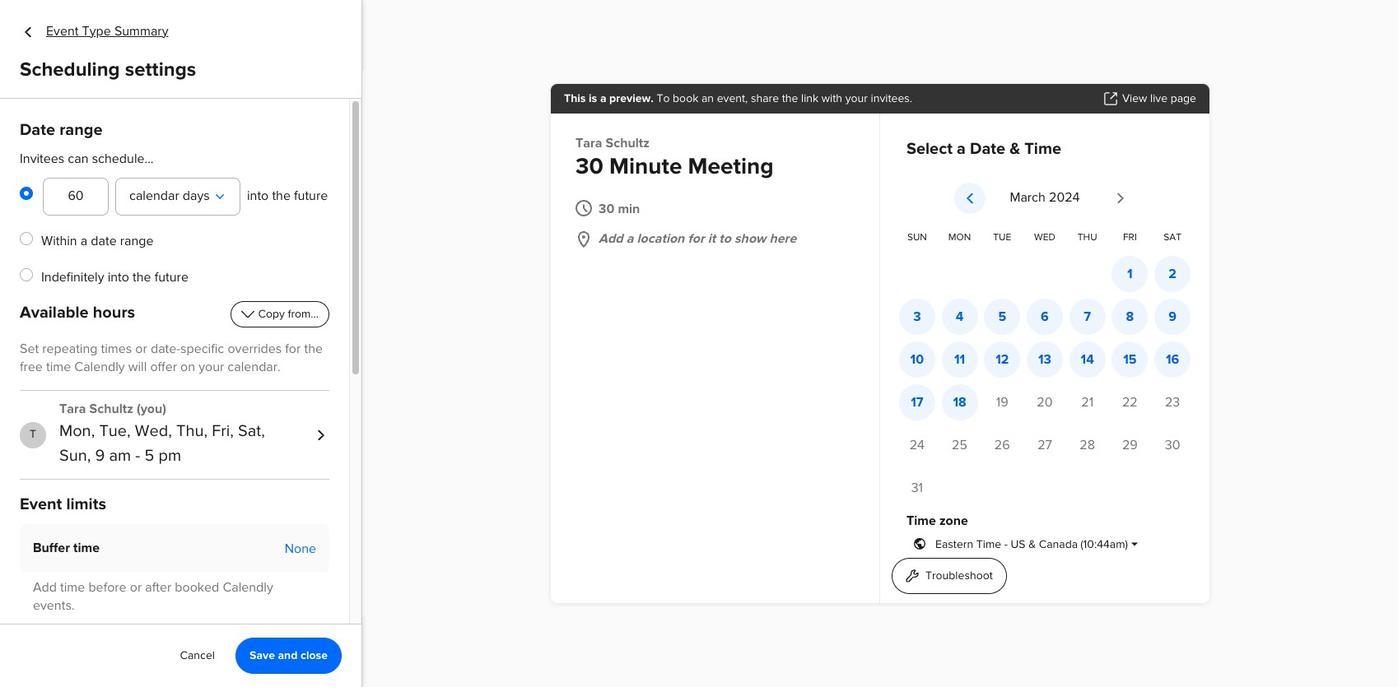 Task type: vqa. For each thing, say whether or not it's contained in the screenshot.
The Calendly inside the Upgrade your subscription Get even more of the Calendly features you need.
yes



Task type: describe. For each thing, give the bounding box(es) containing it.
availability
[[49, 528, 115, 541]]

center
[[92, 607, 130, 620]]

3
[[913, 311, 921, 324]]

time inside set repeating times or date-specific overrides for the free time calendly will offer on your calendar.
[[46, 362, 71, 375]]

1 vertical spatial future
[[155, 271, 189, 285]]

1 vertical spatial &
[[1029, 539, 1036, 551]]

with inside define the type of event you want people to schedule with you. this includes the duration, location, and your availability.
[[1196, 403, 1217, 414]]

within
[[41, 235, 77, 248]]

1 vertical spatial calendar
[[1170, 301, 1228, 315]]

add a location for it to show here
[[599, 233, 797, 247]]

calendly inside set repeating times or date-specific overrides for the free time calendly will offer on your calendar.
[[74, 362, 125, 375]]

event limits
[[20, 496, 106, 513]]

event type summary
[[46, 25, 168, 38]]

9 inside 9 button
[[1169, 311, 1177, 324]]

close
[[301, 651, 328, 662]]

5 cell
[[981, 299, 1024, 335]]

to
[[657, 93, 670, 105]]

(
[[1081, 539, 1084, 551]]

and inside define the type of event you want people to schedule with you. this includes the duration, location, and your availability.
[[1227, 418, 1246, 430]]

time for add
[[60, 582, 85, 595]]

date-
[[151, 343, 180, 356]]

10
[[911, 354, 924, 367]]

for inside set repeating times or date-specific overrides for the free time calendly will offer on your calendar.
[[285, 343, 301, 356]]

define
[[1134, 387, 1167, 399]]

7 cell
[[1066, 299, 1109, 335]]

16 cell
[[1152, 342, 1194, 378]]

live
[[1151, 93, 1168, 104]]

you inside upgrade your subscription get even more of the calendly features you need.
[[65, 482, 83, 493]]

cancel
[[180, 651, 215, 662]]

fri
[[1123, 233, 1137, 243]]

need.
[[86, 482, 115, 493]]

4
[[956, 311, 964, 324]]

1 vertical spatial 30
[[599, 204, 615, 217]]

3 button
[[899, 299, 935, 335]]

event for event type summary
[[46, 25, 79, 38]]

16
[[1166, 354, 1180, 367]]

0 horizontal spatial date
[[20, 122, 55, 138]]

calendly image
[[46, 20, 127, 43]]

apps
[[137, 567, 165, 581]]

a for select a date & time
[[957, 141, 966, 158]]

13 button
[[1027, 342, 1063, 378]]

2 vertical spatial time
[[977, 539, 1002, 551]]

overrides
[[228, 343, 282, 356]]

6 button
[[1027, 299, 1063, 335]]

a for within a date range
[[81, 235, 88, 248]]

will
[[128, 362, 147, 375]]

your inside set repeating times or date-specific overrides for the free time calendly will offer on your calendar.
[[199, 362, 224, 375]]

1 vertical spatial -
[[1005, 539, 1008, 551]]

2 horizontal spatial time
[[1025, 141, 1062, 158]]

5 inside tara schultz (you) mon, tue, wed, thu, fri, sat, sun, 9 am - 5 pm
[[145, 449, 154, 465]]

to inside define the type of event you want people to schedule with you. this includes the duration, location, and your availability.
[[1134, 403, 1144, 414]]

learn
[[1134, 500, 1159, 510]]

17
[[911, 397, 924, 410]]

2 cell
[[1152, 256, 1194, 293]]

14 button
[[1070, 342, 1106, 378]]

set
[[20, 343, 39, 356]]

open in new window image
[[1104, 92, 1118, 106]]

1 vertical spatial types
[[1241, 500, 1264, 510]]

pm
[[159, 449, 181, 465]]

tara for minute
[[576, 138, 602, 151]]

save and close button
[[236, 638, 342, 675]]

workflows
[[49, 212, 112, 226]]

7
[[1084, 311, 1091, 324]]

link
[[801, 93, 819, 105]]

3 cell
[[896, 299, 939, 335]]

11
[[955, 354, 965, 367]]

t
[[30, 429, 36, 441]]

eastern
[[936, 539, 974, 551]]

after
[[145, 582, 172, 595]]

1 horizontal spatial into
[[247, 190, 269, 203]]

13 cell
[[1024, 342, 1066, 378]]

view live page
[[1122, 93, 1197, 104]]

types inside main navigation element
[[87, 133, 119, 147]]

2 vertical spatial an
[[1183, 357, 1200, 371]]

a left the preview.
[[600, 93, 607, 105]]

view live page link
[[1104, 90, 1197, 108]]

this inside define the type of event you want people to schedule with you. this includes the duration, location, and your availability.
[[1244, 403, 1265, 414]]

12
[[996, 354, 1009, 367]]

min
[[618, 204, 640, 217]]

connected
[[1246, 301, 1317, 315]]

2 button
[[1155, 256, 1191, 293]]

0 horizontal spatial this
[[564, 93, 586, 105]]

9 button
[[1155, 299, 1191, 335]]

your inside upgrade your subscription get even more of the calendly features you need.
[[69, 449, 92, 460]]

18
[[953, 397, 967, 410]]

0 vertical spatial schedule
[[1168, 226, 1235, 243]]

0 vertical spatial type
[[1245, 357, 1274, 371]]

2 horizontal spatial to
[[1149, 226, 1164, 243]]

8
[[1126, 311, 1134, 324]]

invitees.
[[871, 93, 913, 105]]

your calendar is connected
[[1134, 301, 1317, 315]]

15 button
[[1112, 342, 1148, 378]]

eastern time - us & canada ( 10:44am )
[[936, 539, 1128, 551]]

type inside define the type of event you want people to schedule with you. this includes the duration, location, and your availability.
[[1190, 387, 1212, 399]]

copy
[[258, 309, 285, 320]]

event right new
[[1191, 460, 1221, 471]]

6
[[1041, 311, 1049, 324]]

save and close
[[250, 651, 328, 662]]

event type summary button
[[20, 13, 177, 50]]

schultz for mon,
[[89, 404, 133, 417]]

schedule inside define the type of event you want people to schedule with you. this includes the duration, location, and your availability.
[[1147, 403, 1193, 414]]

0 horizontal spatial to
[[719, 233, 731, 247]]

1 vertical spatial date
[[970, 141, 1006, 158]]

indefinitely
[[41, 271, 104, 285]]

and inside button
[[278, 651, 298, 662]]

0 horizontal spatial is
[[589, 93, 597, 105]]

type inside new event type link
[[1224, 460, 1249, 471]]

mon
[[949, 233, 971, 243]]

available hours
[[20, 304, 135, 321]]

meeting
[[688, 156, 774, 179]]

new
[[1165, 460, 1188, 471]]

Range of dates available text field
[[43, 178, 109, 215]]

a for add a location for it to show here
[[627, 233, 634, 247]]

calendly inside add time before or after booked calendly events.
[[223, 582, 273, 595]]

specific
[[180, 343, 224, 356]]

new event type link
[[1134, 452, 1260, 479]]

scheduled
[[49, 173, 113, 186]]

0 horizontal spatial into
[[108, 271, 129, 285]]

1 vertical spatial more
[[1161, 500, 1184, 510]]

30 min
[[599, 204, 640, 217]]

tara schultz 30 minute meeting
[[576, 138, 774, 179]]

calendly inside upgrade your subscription get even more of the calendly features you need.
[[131, 465, 175, 477]]

date
[[91, 235, 117, 248]]

troubleshoot image
[[906, 570, 919, 583]]

event types
[[49, 133, 119, 147]]

upgrade your subscription get even more of the calendly features you need.
[[21, 449, 175, 493]]

calendar.
[[228, 362, 281, 375]]

available
[[20, 304, 89, 321]]

us
[[1011, 539, 1026, 551]]

limits
[[66, 496, 106, 513]]

1 vertical spatial an
[[1239, 226, 1258, 243]]

9 inside tara schultz (you) mon, tue, wed, thu, fri, sat, sun, 9 am - 5 pm
[[95, 449, 105, 465]]

or for after
[[130, 582, 142, 595]]

here
[[770, 233, 797, 247]]



Task type: locate. For each thing, give the bounding box(es) containing it.
event for event types
[[49, 133, 83, 147]]

your calendar is connected button
[[1107, 281, 1350, 337]]

1 horizontal spatial calendar
[[1170, 301, 1228, 315]]

a left the date on the left top of the page
[[81, 235, 88, 248]]

1 horizontal spatial of
[[1215, 387, 1225, 399]]

- inside tara schultz (you) mon, tue, wed, thu, fri, sat, sun, 9 am - 5 pm
[[135, 449, 140, 465]]

0 horizontal spatial &
[[125, 567, 133, 581]]

tue,
[[99, 424, 131, 440]]

14 cell
[[1066, 342, 1109, 378]]

1 vertical spatial you
[[65, 482, 83, 493]]

1 vertical spatial 2
[[1113, 358, 1121, 371]]

you up event limits
[[65, 482, 83, 493]]

0 vertical spatial time
[[1025, 141, 1062, 158]]

0 vertical spatial 2
[[1169, 268, 1177, 282]]

a right select
[[957, 141, 966, 158]]

invitees can schedule...
[[20, 153, 154, 166]]

9 cell
[[1152, 299, 1194, 335]]

integrations
[[49, 567, 121, 581]]

on
[[180, 362, 195, 375]]

an right 16
[[1183, 357, 1200, 371]]

sat
[[1164, 233, 1182, 243]]

0 vertical spatial an
[[702, 93, 714, 105]]

event inside define the type of event you want people to schedule with you. this includes the duration, location, and your availability.
[[1228, 387, 1256, 399]]

1 horizontal spatial 5
[[999, 311, 1007, 324]]

range up 'can'
[[59, 122, 103, 138]]

1
[[1128, 268, 1133, 282]]

1 cell
[[1109, 256, 1152, 293]]

add inside add time before or after booked calendly events.
[[33, 582, 57, 595]]

book
[[673, 93, 699, 105]]

future
[[294, 190, 328, 203], [155, 271, 189, 285]]

1 horizontal spatial range
[[120, 235, 154, 248]]

location,
[[1182, 418, 1224, 430]]

1 vertical spatial tara
[[59, 404, 86, 417]]

1 horizontal spatial add
[[599, 233, 623, 247]]

add for add a location for it to show here
[[599, 233, 623, 247]]

share
[[751, 93, 779, 105]]

0 vertical spatial this
[[564, 93, 586, 105]]

more inside upgrade your subscription get even more of the calendly features you need.
[[70, 465, 96, 477]]

30 left min
[[599, 204, 615, 217]]

wed
[[1034, 233, 1056, 243]]

can
[[68, 153, 89, 166]]

1 vertical spatial time
[[907, 516, 936, 529]]

& up march
[[1010, 141, 1021, 158]]

2 vertical spatial calendly
[[223, 582, 273, 595]]

0 vertical spatial with
[[822, 93, 843, 105]]

0 horizontal spatial type
[[82, 25, 111, 38]]

into right days
[[247, 190, 269, 203]]

add down the 30 min
[[599, 233, 623, 247]]

0 horizontal spatial with
[[822, 93, 843, 105]]

9 left am
[[95, 449, 105, 465]]

none
[[285, 543, 316, 557]]

1 vertical spatial and
[[278, 651, 298, 662]]

you left want
[[1259, 387, 1277, 399]]

settings
[[125, 60, 196, 80]]

event types link
[[7, 122, 207, 158]]

select a day element
[[896, 227, 1194, 513]]

even
[[42, 465, 67, 477]]

1 vertical spatial or
[[130, 582, 142, 595]]

new event type
[[1165, 460, 1249, 471]]

time
[[46, 362, 71, 375], [73, 543, 100, 556], [60, 582, 85, 595]]

2 vertical spatial time
[[60, 582, 85, 595]]

1 horizontal spatial type
[[1245, 357, 1274, 371]]

1 horizontal spatial with
[[1196, 403, 1217, 414]]

1 horizontal spatial future
[[294, 190, 328, 203]]

0 vertical spatial tara
[[576, 138, 602, 151]]

admin center link
[[7, 595, 207, 632]]

1 horizontal spatial an
[[1183, 357, 1200, 371]]

your
[[846, 93, 868, 105], [199, 362, 224, 375], [1249, 418, 1271, 430], [69, 449, 92, 460]]

& right us
[[1029, 539, 1036, 551]]

before
[[88, 582, 127, 595]]

schedule up 2 "cell"
[[1168, 226, 1235, 243]]

0 vertical spatial schultz
[[606, 138, 650, 151]]

0 vertical spatial &
[[1010, 141, 1021, 158]]

an right 'book'
[[702, 93, 714, 105]]

1 horizontal spatial tara
[[576, 138, 602, 151]]

0 horizontal spatial an
[[702, 93, 714, 105]]

4 cell
[[939, 299, 981, 335]]

time down repeating
[[46, 362, 71, 375]]

more
[[70, 465, 96, 477], [1161, 500, 1184, 510]]

event,
[[717, 93, 748, 105]]

2 left 15
[[1113, 358, 1121, 371]]

of up you.
[[1215, 387, 1225, 399]]

1 vertical spatial 5
[[145, 449, 154, 465]]

5 up 12 button
[[999, 311, 1007, 324]]

offer
[[150, 362, 177, 375]]

workflows link
[[7, 201, 207, 237]]

add time before or after booked calendly events.
[[33, 582, 273, 614]]

17 cell
[[896, 385, 939, 421]]

time down 'integrations'
[[60, 582, 85, 595]]

10 cell
[[896, 342, 939, 378]]

0 vertical spatial add
[[599, 233, 623, 247]]

this right you.
[[1244, 403, 1265, 414]]

is left connected
[[1232, 301, 1243, 315]]

event inside main navigation element
[[49, 133, 83, 147]]

you inside define the type of event you want people to schedule with you. this includes the duration, location, and your availability.
[[1259, 387, 1277, 399]]

2 horizontal spatial an
[[1239, 226, 1258, 243]]

for down copy from... on the top
[[285, 343, 301, 356]]

location
[[637, 233, 685, 247]]

30 inside tara schultz 30 minute meeting
[[576, 156, 604, 179]]

buffer
[[33, 543, 70, 556]]

schultz inside tara schultz 30 minute meeting
[[606, 138, 650, 151]]

-
[[135, 449, 140, 465], [1005, 539, 1008, 551]]

free
[[20, 362, 43, 375]]

0 horizontal spatial -
[[135, 449, 140, 465]]

days
[[183, 190, 210, 203]]

1 horizontal spatial you
[[1259, 387, 1277, 399]]

is left the preview.
[[589, 93, 597, 105]]

2 down the sat at right top
[[1169, 268, 1177, 282]]

& left apps at the bottom
[[125, 567, 133, 581]]

add
[[599, 233, 623, 247], [33, 582, 57, 595]]

or inside set repeating times or date-specific overrides for the free time calendly will offer on your calendar.
[[135, 343, 147, 356]]

0 horizontal spatial time
[[907, 516, 936, 529]]

2 vertical spatial &
[[125, 567, 133, 581]]

13
[[1039, 354, 1052, 367]]

the inside upgrade your subscription get even more of the calendly features you need.
[[112, 465, 128, 477]]

scheduling
[[20, 60, 120, 80]]

type up scheduling settings in the left top of the page
[[82, 25, 111, 38]]

preview.
[[610, 93, 654, 105]]

0 vertical spatial 30
[[576, 156, 604, 179]]

0 horizontal spatial more
[[70, 465, 96, 477]]

indefinitely into the future
[[41, 271, 189, 285]]

0 vertical spatial and
[[1227, 418, 1246, 430]]

time up march 2024 on the top
[[1025, 141, 1062, 158]]

your down mon,
[[69, 449, 92, 460]]

define the type of event you want people to schedule with you. this includes the duration, location, and your availability.
[[1134, 387, 1343, 430]]

repeating
[[42, 343, 98, 356]]

30 up the 30 min
[[576, 156, 604, 179]]

this left the preview.
[[564, 93, 586, 105]]

1 vertical spatial of
[[99, 465, 109, 477]]

0 horizontal spatial 5
[[145, 449, 154, 465]]

date up invitees
[[20, 122, 55, 138]]

1 vertical spatial add
[[33, 582, 57, 595]]

type up define the type of event you want people to schedule with you. this includes the duration, location, and your availability.
[[1245, 357, 1274, 371]]

0 vertical spatial or
[[135, 343, 147, 356]]

schultz for minute
[[606, 138, 650, 151]]

type down "create an event type"
[[1190, 387, 1212, 399]]

show
[[735, 233, 766, 247]]

integrations & apps
[[49, 567, 165, 581]]

0 vertical spatial calendar
[[129, 190, 179, 203]]

tara for mon,
[[59, 404, 86, 417]]

0 horizontal spatial types
[[87, 133, 119, 147]]

time for buffer
[[73, 543, 100, 556]]

0 horizontal spatial range
[[59, 122, 103, 138]]

12 cell
[[981, 342, 1024, 378]]

2 horizontal spatial calendly
[[223, 582, 273, 595]]

an right the sat at right top
[[1239, 226, 1258, 243]]

calendar down 'events'
[[129, 190, 179, 203]]

0 vertical spatial -
[[135, 449, 140, 465]]

& inside main navigation element
[[125, 567, 133, 581]]

1 horizontal spatial calendly
[[131, 465, 175, 477]]

)
[[1125, 539, 1128, 551]]

calendar down 2 "cell"
[[1170, 301, 1228, 315]]

your inside define the type of event you want people to schedule with you. this includes the duration, location, and your availability.
[[1249, 418, 1271, 430]]

thu,
[[176, 424, 208, 440]]

for left the it
[[688, 233, 705, 247]]

0 horizontal spatial and
[[278, 651, 298, 662]]

types right about
[[1241, 500, 1264, 510]]

tara up mon,
[[59, 404, 86, 417]]

schedule up duration,
[[1147, 403, 1193, 414]]

event down features
[[20, 496, 62, 513]]

how
[[1110, 226, 1144, 243]]

to left the sat at right top
[[1149, 226, 1164, 243]]

1 horizontal spatial time
[[977, 539, 1002, 551]]

integrations & apps link
[[7, 556, 207, 592]]

1 vertical spatial time
[[73, 543, 100, 556]]

2 horizontal spatial &
[[1029, 539, 1036, 551]]

5 left pm
[[145, 449, 154, 465]]

and down you.
[[1227, 418, 1246, 430]]

sun,
[[59, 449, 91, 465]]

0 vertical spatial future
[[294, 190, 328, 203]]

0 horizontal spatial tara
[[59, 404, 86, 417]]

11 button
[[942, 342, 978, 378]]

calendly down pm
[[131, 465, 175, 477]]

of up "need."
[[99, 465, 109, 477]]

tara up the 30 min
[[576, 138, 602, 151]]

time zone
[[907, 516, 968, 529]]

14
[[1081, 354, 1094, 367]]

2 inside button
[[1169, 268, 1177, 282]]

Types of days available button
[[115, 178, 240, 215]]

into up hours
[[108, 271, 129, 285]]

and right save
[[278, 651, 298, 662]]

1 vertical spatial calendly
[[131, 465, 175, 477]]

set repeating times or date-specific overrides for the free time calendly will offer on your calendar.
[[20, 343, 323, 375]]

cell
[[896, 256, 939, 293], [939, 256, 981, 293], [981, 256, 1024, 293], [1024, 256, 1066, 293], [1066, 256, 1109, 293], [981, 385, 1024, 421], [1024, 385, 1066, 421], [1066, 385, 1109, 421], [1109, 385, 1152, 421], [1152, 385, 1194, 421], [896, 428, 939, 464], [939, 428, 981, 464], [981, 428, 1024, 464], [1024, 428, 1066, 464], [1066, 428, 1109, 464], [1109, 428, 1152, 464], [1152, 428, 1194, 464], [896, 471, 939, 507]]

12 button
[[984, 342, 1021, 378]]

calendar
[[129, 190, 179, 203], [1170, 301, 1228, 315]]

this
[[564, 93, 586, 105], [1244, 403, 1265, 414]]

march
[[1010, 192, 1046, 205]]

9 right your
[[1169, 311, 1177, 324]]

5 inside button
[[999, 311, 1007, 324]]

date
[[20, 122, 55, 138], [970, 141, 1006, 158]]

1 horizontal spatial for
[[688, 233, 705, 247]]

or for date-
[[135, 343, 147, 356]]

calendly down times
[[74, 362, 125, 375]]

1 vertical spatial with
[[1196, 403, 1217, 414]]

your down includes
[[1249, 418, 1271, 430]]

18 cell
[[939, 385, 981, 421]]

range right the date on the left top of the page
[[120, 235, 154, 248]]

of inside define the type of event you want people to schedule with you. this includes the duration, location, and your availability.
[[1215, 387, 1225, 399]]

from...
[[288, 309, 319, 320]]

add for add time before or after booked calendly events.
[[33, 582, 57, 595]]

time left zone
[[907, 516, 936, 529]]

minute
[[609, 156, 682, 179]]

30
[[576, 156, 604, 179], [599, 204, 615, 217]]

8 button
[[1112, 299, 1148, 335]]

select
[[907, 141, 953, 158]]

event inside button
[[46, 25, 79, 38]]

tara inside tara schultz (you) mon, tue, wed, thu, fri, sat, sun, 9 am - 5 pm
[[59, 404, 86, 417]]

more right learn
[[1161, 500, 1184, 510]]

scheduling settings
[[20, 60, 196, 80]]

4 button
[[942, 299, 978, 335]]

to down define at the right of page
[[1134, 403, 1144, 414]]

0 vertical spatial for
[[688, 233, 705, 247]]

0 vertical spatial calendly
[[74, 362, 125, 375]]

schultz up minute
[[606, 138, 650, 151]]

1 horizontal spatial to
[[1134, 403, 1144, 414]]

event up scheduling
[[46, 25, 79, 38]]

0 vertical spatial range
[[59, 122, 103, 138]]

the inside set repeating times or date-specific overrides for the free time calendly will offer on your calendar.
[[304, 343, 323, 356]]

type down location,
[[1224, 460, 1249, 471]]

thu
[[1078, 233, 1097, 243]]

your left invitees.
[[846, 93, 868, 105]]

schultz up tue,
[[89, 404, 133, 417]]

event up 'can'
[[49, 133, 83, 147]]

or
[[135, 343, 147, 356], [130, 582, 142, 595]]

is inside button
[[1232, 301, 1243, 315]]

time inside add time before or after booked calendly events.
[[60, 582, 85, 595]]

1 vertical spatial for
[[285, 343, 301, 356]]

time down the availability at the left bottom of page
[[73, 543, 100, 556]]

0 horizontal spatial 2
[[1113, 358, 1121, 371]]

date right select
[[970, 141, 1006, 158]]

with right "link" at the top right of page
[[822, 93, 843, 105]]

event for event limits
[[20, 496, 62, 513]]

0 vertical spatial date
[[20, 122, 55, 138]]

&
[[1010, 141, 1021, 158], [1029, 539, 1036, 551], [125, 567, 133, 581]]

15 cell
[[1109, 342, 1152, 378]]

1 horizontal spatial type
[[1224, 460, 1249, 471]]

with up location,
[[1196, 403, 1217, 414]]

calendly right booked
[[223, 582, 273, 595]]

or down apps at the bottom
[[130, 582, 142, 595]]

time left us
[[977, 539, 1002, 551]]

tara
[[576, 138, 602, 151], [59, 404, 86, 417]]

your down specific
[[199, 362, 224, 375]]

types up invitees can schedule...
[[87, 133, 119, 147]]

1 vertical spatial range
[[120, 235, 154, 248]]

- left us
[[1005, 539, 1008, 551]]

learn more about event types
[[1134, 500, 1264, 510]]

8 cell
[[1109, 299, 1152, 335]]

sat,
[[238, 424, 265, 440]]

1 horizontal spatial is
[[1232, 301, 1243, 315]]

add up events.
[[33, 582, 57, 595]]

tara inside tara schultz 30 minute meeting
[[576, 138, 602, 151]]

or inside add time before or after booked calendly events.
[[130, 582, 142, 595]]

of inside upgrade your subscription get even more of the calendly features you need.
[[99, 465, 109, 477]]

0 vertical spatial is
[[589, 93, 597, 105]]

1 horizontal spatial &
[[1010, 141, 1021, 158]]

duration,
[[1134, 418, 1179, 430]]

type inside event type summary button
[[82, 25, 111, 38]]

1 horizontal spatial -
[[1005, 539, 1008, 551]]

main navigation element
[[0, 0, 214, 688]]

7 button
[[1070, 299, 1106, 335]]

admin
[[49, 607, 88, 620]]

11 cell
[[939, 342, 981, 378]]

1 horizontal spatial 9
[[1169, 311, 1177, 324]]

more down sun,
[[70, 465, 96, 477]]

a down min
[[627, 233, 634, 247]]

6 cell
[[1024, 299, 1066, 335]]

1 vertical spatial schedule
[[1147, 403, 1193, 414]]

0 vertical spatial into
[[247, 190, 269, 203]]

availability.
[[1274, 418, 1330, 430]]

1 horizontal spatial 2
[[1169, 268, 1177, 282]]

0 horizontal spatial for
[[285, 343, 301, 356]]

canada
[[1039, 539, 1078, 551]]

0 horizontal spatial add
[[33, 582, 57, 595]]

- right am
[[135, 449, 140, 465]]

0 vertical spatial you
[[1259, 387, 1277, 399]]

1 horizontal spatial more
[[1161, 500, 1184, 510]]

create an event type
[[1134, 357, 1274, 371]]

1 vertical spatial 9
[[95, 449, 105, 465]]

18 button
[[942, 385, 978, 421]]

or up will
[[135, 343, 147, 356]]

schultz inside tara schultz (you) mon, tue, wed, thu, fri, sat, sun, 9 am - 5 pm
[[89, 404, 133, 417]]

0 horizontal spatial of
[[99, 465, 109, 477]]

0 vertical spatial 5
[[999, 311, 1007, 324]]

0 horizontal spatial you
[[65, 482, 83, 493]]

to right the it
[[719, 233, 731, 247]]

0 horizontal spatial calendly
[[74, 362, 125, 375]]



